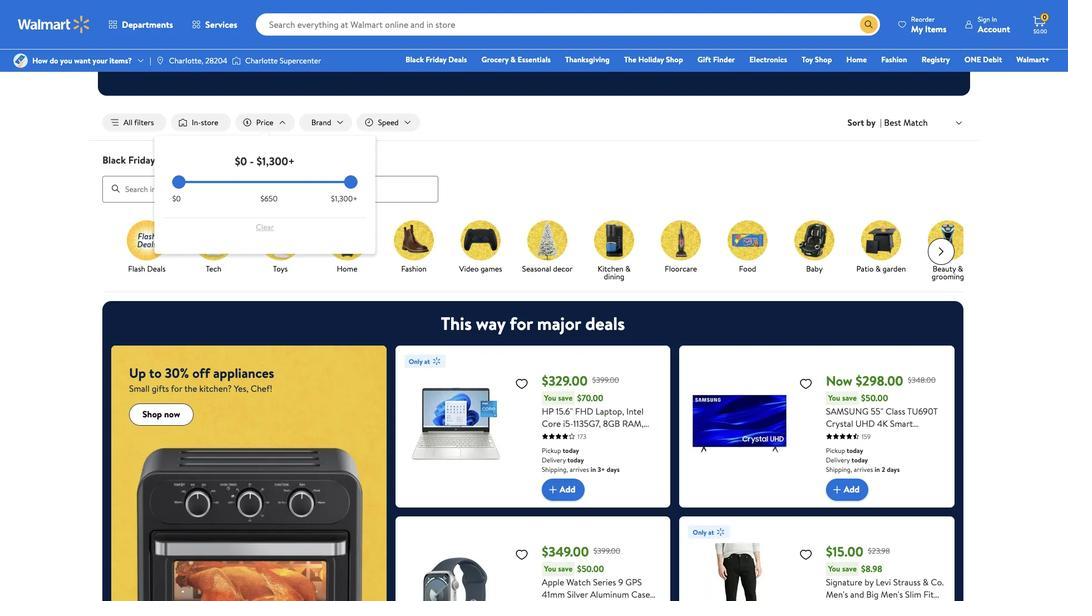 Task type: locate. For each thing, give the bounding box(es) containing it.
0 vertical spatial -
[[250, 154, 254, 169]]

9
[[619, 576, 624, 588]]

0 horizontal spatial only at
[[409, 357, 430, 366]]

3+
[[598, 465, 605, 474]]

add down pickup today delivery today shipping, arrives in 3+ days
[[560, 483, 576, 496]]

save inside you save $8.98 signature by levi strauss & co. men's and big men's slim fit jeans
[[843, 563, 857, 574]]

add for now
[[844, 483, 860, 496]]

- up $1300 range field
[[250, 154, 254, 169]]

& left rain
[[511, 54, 516, 65]]

brand button
[[299, 114, 353, 131]]

0 vertical spatial $1,300+
[[257, 154, 295, 169]]

shop right holiday
[[666, 54, 683, 65]]

0 vertical spatial only
[[409, 357, 423, 366]]

1 horizontal spatial  image
[[156, 56, 165, 65]]

crystal
[[826, 417, 854, 430]]

arrives for $329.00
[[570, 465, 589, 474]]

0 horizontal spatial days
[[607, 465, 620, 474]]

sign in to add to favorites list, hp 15.6" fhd laptop, intel core i5-1135g7, 8gb ram, 256gb ssd, silver, windows 11 home, 15-dy2795wm image
[[515, 377, 529, 391]]

add to cart image down pickup today delivery today shipping, arrives in 2 days
[[831, 483, 844, 496]]

sort and filter section element
[[89, 105, 980, 140]]

0 vertical spatial deals
[[449, 54, 467, 65]]

kitchen & dining
[[598, 263, 631, 282]]

save up signature
[[843, 563, 857, 574]]

all
[[124, 117, 133, 128]]

1 horizontal spatial add to cart image
[[831, 483, 844, 496]]

1 horizontal spatial only at
[[693, 527, 715, 537]]

toy shop link
[[797, 53, 838, 66]]

for left the
[[171, 382, 182, 394]]

0 vertical spatial $0
[[235, 154, 247, 169]]

add to cart image for $329.00
[[547, 483, 560, 496]]

2 arrives from the left
[[854, 465, 874, 474]]

you inside you save $50.00 apple watch series 9 gps 41mm silver aluminum case with storm blue sport band
[[544, 563, 557, 574]]

1 add button from the left
[[542, 478, 585, 501]]

0 vertical spatial fashion link
[[877, 53, 913, 66]]

0 horizontal spatial for
[[171, 382, 182, 394]]

pickup
[[542, 446, 561, 455], [826, 446, 846, 455]]

slim
[[906, 588, 922, 600]]

$399.00 up series
[[594, 545, 621, 557]]

save inside you save $50.00 samsung 55" class tu690t crystal uhd 4k smart television - un55tu690tfxza (new)
[[843, 392, 857, 403]]

2 add button from the left
[[826, 478, 869, 501]]

brand
[[312, 117, 331, 128]]

you inside you save $70.00 hp 15.6" fhd laptop, intel core i5-1135g7, 8gb ram, 256gb ssd, silver, windows 11 home, 15-dy2795wm
[[544, 392, 557, 403]]

beauty & grooming link
[[920, 220, 977, 283]]

1 vertical spatial for
[[171, 382, 182, 394]]

fit
[[924, 588, 935, 600]]

| right items?
[[150, 55, 151, 66]]

0 vertical spatial only at
[[409, 357, 430, 366]]

tu690t
[[908, 405, 938, 417]]

men's right big
[[881, 588, 904, 600]]

1 horizontal spatial $1,300+
[[331, 193, 358, 204]]

$1,300+ up shop home image
[[331, 193, 358, 204]]

$50.00
[[862, 392, 889, 404], [577, 563, 604, 575]]

at inside $329.00 group
[[424, 357, 430, 366]]

1 vertical spatial deals
[[158, 153, 181, 167]]

0 horizontal spatial black
[[102, 153, 126, 167]]

shipping, for now
[[826, 465, 853, 474]]

1 vertical spatial $399.00
[[594, 545, 621, 557]]

0 horizontal spatial -
[[250, 154, 254, 169]]

toy
[[802, 54, 814, 65]]

shipping, inside pickup today delivery today shipping, arrives in 3+ days
[[542, 465, 569, 474]]

in left '2'
[[875, 465, 881, 474]]

at
[[424, 357, 430, 366], [709, 527, 715, 537]]

filters
[[134, 117, 154, 128]]

0 horizontal spatial  image
[[13, 53, 28, 68]]

1 horizontal spatial in
[[875, 465, 881, 474]]

0 vertical spatial black
[[406, 54, 424, 65]]

next slide for chipmodulewithimages list image
[[928, 238, 955, 265]]

1 vertical spatial |
[[881, 116, 882, 129]]

add button inside $329.00 group
[[542, 478, 585, 501]]

dining
[[604, 271, 625, 282]]

ssd,
[[571, 430, 589, 442]]

0 horizontal spatial delivery
[[542, 455, 566, 465]]

friday down epic
[[426, 54, 447, 65]]

159
[[862, 432, 871, 441]]

2 add to cart image from the left
[[831, 483, 844, 496]]

0 horizontal spatial in
[[591, 465, 596, 474]]

video games link
[[452, 220, 510, 275]]

pickup down 256gb
[[542, 446, 561, 455]]

epic
[[427, 33, 452, 52]]

 image
[[232, 55, 241, 66]]

& right patio
[[876, 263, 881, 274]]

holiday
[[639, 54, 664, 65]]

& inside kitchen & dining
[[626, 263, 631, 274]]

 image left charlotte,
[[156, 56, 165, 65]]

| inside sort and filter section element
[[881, 116, 882, 129]]

at for $329.00
[[424, 357, 430, 366]]

1 vertical spatial -
[[866, 430, 869, 442]]

for inside up to 30% off appliances small gifts for the kitchen? yes, chef!
[[171, 382, 182, 394]]

by inside sort and filter section element
[[867, 116, 876, 129]]

1 horizontal spatial only
[[693, 527, 707, 537]]

1 vertical spatial friday
[[128, 153, 155, 167]]

add to cart image
[[547, 483, 560, 496], [831, 483, 844, 496]]

1 horizontal spatial shipping,
[[826, 465, 853, 474]]

fashion
[[882, 54, 908, 65], [401, 263, 427, 274]]

|
[[150, 55, 151, 66], [881, 116, 882, 129]]

0 vertical spatial by
[[867, 116, 876, 129]]

sign in to add to favorites list, signature by levi strauss & co. men's and big men's slim fit jeans image
[[800, 548, 813, 561]]

registry link
[[917, 53, 956, 66]]

save inside you save $70.00 hp 15.6" fhd laptop, intel core i5-1135g7, 8gb ram, 256gb ssd, silver, windows 11 home, 15-dy2795wm
[[558, 392, 573, 403]]

gift finder link
[[693, 53, 740, 66]]

0 vertical spatial $399.00
[[593, 375, 620, 386]]

0 horizontal spatial add to cart image
[[547, 483, 560, 496]]

save inside you save $50.00 apple watch series 9 gps 41mm silver aluminum case with storm blue sport band
[[558, 563, 573, 574]]

-
[[250, 154, 254, 169], [866, 430, 869, 442]]

$399.00 up $70.00 in the bottom right of the page
[[593, 375, 620, 386]]

black friday deals down filters
[[102, 153, 181, 167]]

rain
[[516, 61, 527, 70]]

deals left supplies
[[449, 54, 467, 65]]

1 horizontal spatial arrives
[[854, 465, 874, 474]]

 image left how
[[13, 53, 28, 68]]

match
[[904, 116, 928, 128]]

| left the best
[[881, 116, 882, 129]]

0 horizontal spatial shop
[[143, 408, 162, 420]]

1 horizontal spatial add
[[844, 483, 860, 496]]

fashion left "registry" at the right of page
[[882, 54, 908, 65]]

1 vertical spatial at
[[709, 527, 715, 537]]

0 vertical spatial friday
[[426, 54, 447, 65]]

1 horizontal spatial pickup
[[826, 446, 846, 455]]

want
[[74, 55, 91, 66]]

$50.00 inside you save $50.00 apple watch series 9 gps 41mm silver aluminum case with storm blue sport band
[[577, 563, 604, 575]]

0 vertical spatial home link
[[842, 53, 872, 66]]

way
[[476, 311, 506, 335]]

for right way
[[510, 311, 533, 335]]

$329.00
[[542, 371, 588, 390]]

1 horizontal spatial for
[[510, 311, 533, 335]]

1 horizontal spatial |
[[881, 116, 882, 129]]

un55tu690tfxza
[[871, 430, 945, 442]]

$1300 range field
[[172, 181, 358, 183]]

1 vertical spatial $50.00
[[577, 563, 604, 575]]

silver,
[[591, 430, 614, 442]]

2 in from the left
[[875, 465, 881, 474]]

save down $349.00
[[558, 563, 573, 574]]

black friday deals inside black friday deals link
[[406, 54, 467, 65]]

days inside pickup today delivery today shipping, arrives in 2 days
[[887, 465, 900, 474]]

2 shipping, from the left
[[826, 465, 853, 474]]

at for $15.00
[[709, 527, 715, 537]]

0 horizontal spatial at
[[424, 357, 430, 366]]

in inside pickup today delivery today shipping, arrives in 2 days
[[875, 465, 881, 474]]

video games
[[459, 263, 503, 274]]

add button down pickup today delivery today shipping, arrives in 2 days
[[826, 478, 869, 501]]

deals inside search field
[[158, 153, 181, 167]]

samsung
[[826, 405, 869, 417]]

2 men's from the left
[[881, 588, 904, 600]]

- inside you save $50.00 samsung 55" class tu690t crystal uhd 4k smart television - un55tu690tfxza (new)
[[866, 430, 869, 442]]

1135g7,
[[574, 417, 601, 430]]

shipping,
[[542, 465, 569, 474], [826, 465, 853, 474]]

electronics
[[750, 54, 788, 65]]

delivery inside pickup today delivery today shipping, arrives in 3+ days
[[542, 455, 566, 465]]

2 add from the left
[[844, 483, 860, 496]]

pickup today delivery today shipping, arrives in 2 days
[[826, 446, 900, 474]]

save up '15.6"'
[[558, 392, 573, 403]]

1 vertical spatial $1,300+
[[331, 193, 358, 204]]

you
[[544, 392, 557, 403], [829, 392, 841, 403], [544, 563, 557, 574], [829, 563, 841, 574]]

1 add from the left
[[560, 483, 576, 496]]

1 pickup from the left
[[542, 446, 561, 455]]

arrives left '2'
[[854, 465, 874, 474]]

black
[[406, 54, 424, 65], [102, 153, 126, 167]]

$399.00 inside $329.00 $399.00
[[593, 375, 620, 386]]

small
[[129, 382, 150, 394]]

173
[[578, 432, 587, 441]]

add to cart image down pickup today delivery today shipping, arrives in 3+ days
[[547, 483, 560, 496]]

beauty
[[933, 263, 957, 274]]

add to cart image inside $329.00 group
[[547, 483, 560, 496]]

0 horizontal spatial home
[[337, 263, 358, 274]]

you up signature
[[829, 563, 841, 574]]

electronics link
[[745, 53, 793, 66]]

items?
[[109, 55, 132, 66]]

add button
[[542, 478, 585, 501], [826, 478, 869, 501]]

fashion down shop fashion image in the top of the page
[[401, 263, 427, 274]]

1 vertical spatial home link
[[318, 220, 376, 275]]

1 vertical spatial black
[[102, 153, 126, 167]]

0 vertical spatial home
[[847, 54, 867, 65]]

2 days from the left
[[887, 465, 900, 474]]

home down search icon
[[847, 54, 867, 65]]

$50.00 for 55"
[[862, 392, 889, 404]]

1 horizontal spatial fashion
[[882, 54, 908, 65]]

0 horizontal spatial $0
[[172, 193, 181, 204]]

1 arrives from the left
[[570, 465, 589, 474]]

by right sort
[[867, 116, 876, 129]]

$15.00
[[826, 542, 864, 561]]

1 in from the left
[[591, 465, 596, 474]]

1 add to cart image from the left
[[547, 483, 560, 496]]

sort
[[848, 116, 865, 129]]

& left the "co."
[[923, 576, 929, 588]]

1 vertical spatial home
[[337, 263, 358, 274]]

home,
[[542, 442, 568, 454]]

arrives inside pickup today delivery today shipping, arrives in 3+ days
[[570, 465, 589, 474]]

you for apple
[[544, 563, 557, 574]]

flash deals link
[[118, 220, 176, 275]]

1 days from the left
[[607, 465, 620, 474]]

add down pickup today delivery today shipping, arrives in 2 days
[[844, 483, 860, 496]]

deals right flash
[[147, 263, 166, 274]]

black friday deals down epic
[[406, 54, 467, 65]]

only at inside $15.00 group
[[693, 527, 715, 537]]

add button down pickup today delivery today shipping, arrives in 3+ days
[[542, 478, 585, 501]]

only at for $329.00
[[409, 357, 430, 366]]

at inside $15.00 group
[[709, 527, 715, 537]]

1 men's from the left
[[826, 588, 849, 600]]

0 vertical spatial black friday deals
[[406, 54, 467, 65]]

don't
[[560, 33, 593, 52]]

2 delivery from the left
[[826, 455, 850, 465]]

deals down 'in-store' button
[[158, 153, 181, 167]]

men's left and
[[826, 588, 849, 600]]

0 horizontal spatial pickup
[[542, 446, 561, 455]]

0 horizontal spatial |
[[150, 55, 151, 66]]

1 delivery from the left
[[542, 455, 566, 465]]

patio
[[857, 263, 874, 274]]

flash deals image
[[127, 220, 167, 260]]

only for $329.00
[[409, 357, 423, 366]]

$50.00 inside you save $50.00 samsung 55" class tu690t crystal uhd 4k smart television - un55tu690tfxza (new)
[[862, 392, 889, 404]]

0 horizontal spatial men's
[[826, 588, 849, 600]]

1 vertical spatial by
[[865, 576, 874, 588]]

delivery inside pickup today delivery today shipping, arrives in 2 days
[[826, 455, 850, 465]]

& right dining
[[626, 263, 631, 274]]

0 horizontal spatial $1,300+
[[257, 154, 295, 169]]

 image for charlotte, 28204
[[156, 56, 165, 65]]

add button for $329.00
[[542, 478, 585, 501]]

$15.00 group
[[689, 525, 946, 601]]

0 horizontal spatial add button
[[542, 478, 585, 501]]

delivery down home,
[[542, 455, 566, 465]]

0 horizontal spatial arrives
[[570, 465, 589, 474]]

$0 range field
[[172, 181, 358, 183]]

registry
[[922, 54, 951, 65]]

you inside you save $8.98 signature by levi strauss & co. men's and big men's slim fit jeans
[[829, 563, 841, 574]]

8gb
[[603, 417, 620, 430]]

black up "search" image on the left top
[[102, 153, 126, 167]]

1 horizontal spatial -
[[866, 430, 869, 442]]

days right 3+
[[607, 465, 620, 474]]

&
[[511, 54, 516, 65], [626, 263, 631, 274], [876, 263, 881, 274], [959, 263, 964, 274], [923, 576, 929, 588]]

you up apple
[[544, 563, 557, 574]]

home link
[[842, 53, 872, 66], [318, 220, 376, 275]]

$0
[[235, 154, 247, 169], [172, 193, 181, 204]]

0 horizontal spatial shipping,
[[542, 465, 569, 474]]

0 horizontal spatial add
[[560, 483, 576, 496]]

you down the now
[[829, 392, 841, 403]]

shop video games image
[[461, 220, 501, 260]]

arrives inside pickup today delivery today shipping, arrives in 2 days
[[854, 465, 874, 474]]

shipping, down (new)
[[826, 465, 853, 474]]

shop seasonal image
[[528, 220, 568, 260]]

strauss
[[894, 576, 921, 588]]

1 horizontal spatial home link
[[842, 53, 872, 66]]

1 horizontal spatial add button
[[826, 478, 869, 501]]

1 horizontal spatial men's
[[881, 588, 904, 600]]

may
[[589, 61, 600, 70]]

$329.00 group
[[405, 354, 662, 501]]

1 vertical spatial $0
[[172, 193, 181, 204]]

0 vertical spatial |
[[150, 55, 151, 66]]

0 horizontal spatial $50.00
[[577, 563, 604, 575]]

fashion link
[[877, 53, 913, 66], [385, 220, 443, 275]]

$50.00 up 55" at the bottom
[[862, 392, 889, 404]]

in
[[992, 14, 998, 24]]

$1,300+ up $1300 range field
[[257, 154, 295, 169]]

select
[[552, 61, 570, 70]]

you inside you save $50.00 samsung 55" class tu690t crystal uhd 4k smart television - un55tu690tfxza (new)
[[829, 392, 841, 403]]

& for garden
[[876, 263, 881, 274]]

$399.00 inside $349.00 $399.00
[[594, 545, 621, 557]]

days right '2'
[[887, 465, 900, 474]]

days inside pickup today delivery today shipping, arrives in 3+ days
[[607, 465, 620, 474]]

0 horizontal spatial black friday deals
[[102, 153, 181, 167]]

no
[[506, 61, 515, 70]]

add inside $329.00 group
[[560, 483, 576, 496]]

save up samsung
[[843, 392, 857, 403]]

in-store
[[192, 117, 219, 128]]

only inside $329.00 group
[[409, 357, 423, 366]]

i5-
[[564, 417, 574, 430]]

0 horizontal spatial fashion link
[[385, 220, 443, 275]]

$399.00 for $349.00
[[594, 545, 621, 557]]

1 horizontal spatial $50.00
[[862, 392, 889, 404]]

1 horizontal spatial delivery
[[826, 455, 850, 465]]

in inside pickup today delivery today shipping, arrives in 3+ days
[[591, 465, 596, 474]]

you save $50.00 samsung 55" class tu690t crystal uhd 4k smart television - un55tu690tfxza (new)
[[826, 392, 945, 454]]

0 horizontal spatial friday
[[128, 153, 155, 167]]

arrives down 15-
[[570, 465, 589, 474]]

search image
[[111, 184, 120, 193]]

$0 for $0 - $1,300+
[[235, 154, 247, 169]]

tech link
[[185, 220, 243, 275]]

- left 4k
[[866, 430, 869, 442]]

1 vertical spatial fashion
[[401, 263, 427, 274]]

0 horizontal spatial only
[[409, 357, 423, 366]]

1 horizontal spatial days
[[887, 465, 900, 474]]

blue
[[587, 600, 604, 601]]

1 horizontal spatial fashion link
[[877, 53, 913, 66]]

0 vertical spatial $50.00
[[862, 392, 889, 404]]

big
[[867, 588, 879, 600]]

delivery down (new)
[[826, 455, 850, 465]]

in left 3+
[[591, 465, 596, 474]]

1 vertical spatial only
[[693, 527, 707, 537]]

shop floorcare image
[[661, 220, 701, 260]]

days for $329.00
[[607, 465, 620, 474]]

$50.00 for watch
[[577, 563, 604, 575]]

1 horizontal spatial $0
[[235, 154, 247, 169]]

$0 for $0
[[172, 193, 181, 204]]

save for signature
[[843, 563, 857, 574]]

$50.00 up watch
[[577, 563, 604, 575]]

home down shop home image
[[337, 263, 358, 274]]

shipping, down home,
[[542, 465, 569, 474]]

black left while
[[406, 54, 424, 65]]

$0.00
[[1034, 27, 1048, 35]]

& right beauty
[[959, 263, 964, 274]]

1 horizontal spatial black
[[406, 54, 424, 65]]

1 horizontal spatial black friday deals
[[406, 54, 467, 65]]

pickup inside pickup today delivery today shipping, arrives in 3+ days
[[542, 446, 561, 455]]

shop baby image
[[795, 220, 835, 260]]

only inside $15.00 group
[[693, 527, 707, 537]]

toys link
[[252, 220, 309, 275]]

1 horizontal spatial home
[[847, 54, 867, 65]]

 image
[[13, 53, 28, 68], [156, 56, 165, 65]]

only at inside $329.00 group
[[409, 357, 430, 366]]

services
[[205, 18, 237, 31]]

friday down filters
[[128, 153, 155, 167]]

shop right toy
[[815, 54, 833, 65]]

2 pickup from the left
[[826, 446, 846, 455]]

shipping, inside pickup today delivery today shipping, arrives in 2 days
[[826, 465, 853, 474]]

pickup down television at the right bottom of the page
[[826, 446, 846, 455]]

1 vertical spatial only at
[[693, 527, 715, 537]]

1 shipping, from the left
[[542, 465, 569, 474]]

you up hp
[[544, 392, 557, 403]]

pickup inside pickup today delivery today shipping, arrives in 2 days
[[826, 446, 846, 455]]

& inside beauty & grooming
[[959, 263, 964, 274]]

0 vertical spatial at
[[424, 357, 430, 366]]

shop beauty & grooming image
[[928, 220, 969, 260]]

laptop,
[[596, 405, 625, 417]]

kitchen
[[598, 263, 624, 274]]

shop fashion image
[[394, 220, 434, 260]]

days
[[607, 465, 620, 474], [887, 465, 900, 474]]

1 vertical spatial black friday deals
[[102, 153, 181, 167]]

1 horizontal spatial at
[[709, 527, 715, 537]]

items
[[926, 23, 947, 35]]

shop left now
[[143, 408, 162, 420]]

by down $8.98
[[865, 576, 874, 588]]



Task type: describe. For each thing, give the bounding box(es) containing it.
sport
[[606, 600, 627, 601]]

grooming
[[932, 271, 965, 282]]

days for now $298.00
[[887, 465, 900, 474]]

hp
[[542, 405, 554, 417]]

$349.00
[[542, 542, 589, 561]]

charlotte supercenter
[[245, 55, 321, 66]]

store.
[[656, 61, 672, 70]]

limited
[[397, 61, 418, 70]]

this
[[441, 311, 472, 335]]

miss
[[596, 33, 622, 52]]

kitchen?
[[199, 382, 232, 394]]

Walmart Site-Wide search field
[[256, 13, 881, 36]]

signature
[[826, 576, 863, 588]]

available
[[622, 61, 647, 70]]

0 vertical spatial fashion
[[882, 54, 908, 65]]

major
[[537, 311, 581, 335]]

30%
[[165, 363, 189, 382]]

class
[[886, 405, 906, 417]]

shop food image
[[728, 220, 768, 260]]

fhd
[[575, 405, 594, 417]]

add for $329.00
[[560, 483, 576, 496]]

black friday deals inside search field
[[102, 153, 181, 167]]

store
[[201, 117, 219, 128]]

one debit link
[[960, 53, 1008, 66]]

add to cart image for now
[[831, 483, 844, 496]]

silver
[[567, 588, 588, 600]]

shipping, for $329.00
[[542, 465, 569, 474]]

walmart+ link
[[1012, 53, 1055, 66]]

watch
[[567, 576, 591, 588]]

delivery for now $298.00
[[826, 455, 850, 465]]

finder
[[713, 54, 735, 65]]

in for $329.00
[[591, 465, 596, 474]]

how
[[32, 55, 48, 66]]

all filters
[[124, 117, 154, 128]]

1 horizontal spatial friday
[[426, 54, 447, 65]]

shop home image
[[327, 220, 367, 260]]

search icon image
[[865, 20, 874, 29]]

$399.00 for $329.00
[[593, 375, 620, 386]]

Search search field
[[256, 13, 881, 36]]

& for dining
[[626, 263, 631, 274]]

dy2795wm
[[581, 442, 623, 454]]

by inside you save $8.98 signature by levi strauss & co. men's and big men's slim fit jeans
[[865, 576, 874, 588]]

with
[[542, 600, 559, 601]]

baby
[[807, 263, 823, 274]]

0 horizontal spatial fashion
[[401, 263, 427, 274]]

best match
[[885, 116, 928, 128]]

 image for how do you want your items?
[[13, 53, 28, 68]]

in-
[[648, 61, 656, 70]]

0
[[1043, 12, 1047, 22]]

savings.
[[455, 33, 500, 52]]

$23.98
[[869, 545, 891, 557]]

shop tech image
[[194, 220, 234, 260]]

walmart black friday deals for days image
[[432, 0, 637, 19]]

kitchen & dining link
[[586, 220, 643, 283]]

garden
[[883, 263, 907, 274]]

supplies
[[469, 61, 492, 70]]

$70.00
[[577, 392, 604, 404]]

uhd
[[856, 417, 876, 430]]

add button for now
[[826, 478, 869, 501]]

Search in deals search field
[[102, 176, 439, 202]]

seasonal
[[522, 263, 552, 274]]

the
[[625, 54, 637, 65]]

games
[[481, 263, 503, 274]]

core
[[542, 417, 561, 430]]

Black Friday Deals search field
[[89, 153, 980, 202]]

delivery for $329.00
[[542, 455, 566, 465]]

while
[[451, 61, 467, 70]]

do
[[50, 55, 58, 66]]

shop kitchen & dining image
[[595, 220, 635, 260]]

walmart image
[[18, 16, 90, 33]]

you for hp
[[544, 392, 557, 403]]

my
[[912, 23, 923, 35]]

speed button
[[357, 114, 420, 131]]

gift
[[698, 54, 712, 65]]

shop patio & garden image
[[862, 220, 902, 260]]

sort by |
[[848, 116, 882, 129]]

4k
[[878, 417, 888, 430]]

now
[[164, 408, 180, 420]]

gifts.
[[527, 33, 557, 52]]

supercenter
[[280, 55, 321, 66]]

departments button
[[99, 11, 183, 38]]

you save $70.00 hp 15.6" fhd laptop, intel core i5-1135g7, 8gb ram, 256gb ssd, silver, windows 11 home, 15-dy2795wm
[[542, 392, 659, 454]]

1 vertical spatial fashion link
[[385, 220, 443, 275]]

apple
[[542, 576, 565, 588]]

save for hp
[[558, 392, 573, 403]]

2 horizontal spatial shop
[[815, 54, 833, 65]]

food
[[740, 263, 757, 274]]

pickup for $329.00
[[542, 446, 561, 455]]

friday inside search field
[[128, 153, 155, 167]]

your
[[93, 55, 108, 66]]

sign in to add to favorites list, apple watch series 9 gps 41mm silver aluminum case with storm blue sport band - s/m image
[[515, 548, 529, 561]]

the
[[184, 382, 197, 394]]

levi
[[876, 576, 892, 588]]

in-
[[192, 117, 201, 128]]

food link
[[719, 220, 777, 275]]

0 horizontal spatial home link
[[318, 220, 376, 275]]

aluminum
[[591, 588, 630, 600]]

256gb
[[542, 430, 569, 442]]

now $298.00 $348.00
[[826, 371, 936, 390]]

you for signature
[[829, 563, 841, 574]]

sign
[[978, 14, 991, 24]]

price button
[[235, 114, 295, 131]]

in for now
[[875, 465, 881, 474]]

0 vertical spatial for
[[510, 311, 533, 335]]

shop inside button
[[143, 408, 162, 420]]

storm
[[561, 600, 585, 601]]

& for essentials
[[511, 54, 516, 65]]

items
[[571, 61, 587, 70]]

in-store button
[[171, 114, 231, 131]]

$8.98
[[862, 563, 883, 575]]

only for $15.00
[[693, 527, 707, 537]]

& for grooming
[[959, 263, 964, 274]]

arrives for now
[[854, 465, 874, 474]]

patio & garden link
[[853, 220, 911, 275]]

you save $50.00 apple watch series 9 gps 41mm silver aluminum case with storm blue sport band
[[542, 563, 654, 601]]

15.6"
[[556, 405, 573, 417]]

shop toys image
[[261, 220, 301, 260]]

$349.00 group
[[405, 525, 662, 601]]

yes,
[[234, 382, 249, 394]]

case
[[632, 588, 650, 600]]

shop now button
[[129, 403, 194, 426]]

save for samsung
[[843, 392, 857, 403]]

pickup for now
[[826, 446, 846, 455]]

2 vertical spatial deals
[[147, 263, 166, 274]]

one
[[965, 54, 982, 65]]

$298.00
[[856, 371, 904, 390]]

be
[[613, 61, 621, 70]]

black inside search field
[[102, 153, 126, 167]]

you for samsung
[[829, 392, 841, 403]]

all filters button
[[102, 114, 166, 131]]

& inside you save $8.98 signature by levi strauss & co. men's and big men's slim fit jeans
[[923, 576, 929, 588]]

1 horizontal spatial shop
[[666, 54, 683, 65]]

save for apple
[[558, 563, 573, 574]]

sign in to add to favorites list, samsung 55" class tu690t crystal uhd 4k smart television - un55tu690tfxza (new) image
[[800, 377, 813, 391]]

only at for $15.00
[[693, 527, 715, 537]]

$0 - $1,300+
[[235, 154, 295, 169]]

you
[[60, 55, 72, 66]]



Task type: vqa. For each thing, say whether or not it's contained in the screenshot.
days inside the "pickup today delivery today shipping, arrives in 2 days"
yes



